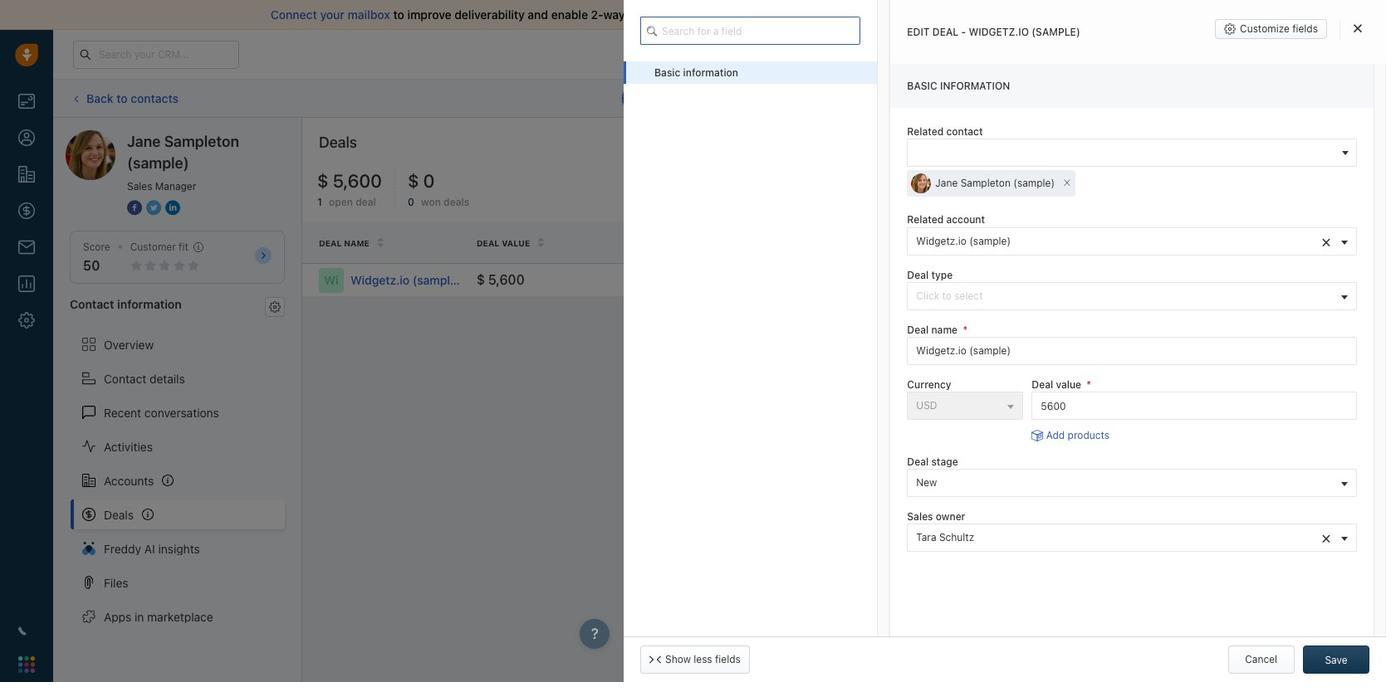 Task type: vqa. For each thing, say whether or not it's contained in the screenshot.
top ×
yes



Task type: describe. For each thing, give the bounding box(es) containing it.
deal
[[933, 26, 959, 38]]

(sample) inside jane sampleton (sample) sales manager
[[127, 155, 189, 172]]

recent
[[104, 406, 141, 420]]

(sample) left $ 5,600
[[413, 273, 461, 287]]

to for back to contacts
[[116, 91, 128, 105]]

connect your mailbox link
[[271, 7, 393, 22]]

show
[[665, 654, 691, 666]]

deal stage
[[907, 456, 958, 469]]

edit
[[907, 26, 930, 38]]

marketplace
[[147, 610, 213, 624]]

open
[[329, 196, 353, 209]]

information inside basic information link
[[683, 66, 739, 79]]

sales inside jane sampleton (sample) sales manager
[[127, 180, 152, 193]]

name for deal name *
[[932, 324, 958, 336]]

stage
[[932, 456, 958, 469]]

deals
[[444, 196, 469, 209]]

deal inside add deal button
[[1328, 142, 1348, 155]]

connect your mailbox to improve deliverability and enable 2-way sync of email conversations. import all your sales data
[[271, 7, 925, 22]]

add products link
[[1032, 429, 1110, 443]]

contacts
[[131, 91, 179, 105]]

ai
[[144, 542, 155, 556]]

1 your from the left
[[320, 7, 345, 22]]

mailbox
[[348, 7, 390, 22]]

show less fields button
[[641, 646, 750, 675]]

freddy
[[104, 542, 141, 556]]

tara
[[917, 532, 937, 544]]

customize fields button
[[1215, 19, 1327, 39]]

Enter value number field
[[1032, 392, 1357, 420]]

deal for deal name *
[[907, 324, 929, 336]]

deal name
[[319, 238, 370, 248]]

manager
[[155, 180, 196, 193]]

linkedin circled image
[[165, 199, 180, 217]]

email
[[671, 7, 701, 22]]

task button
[[956, 84, 1012, 113]]

jane sampleton (sample)
[[936, 177, 1055, 190]]

$ for $ 5,600
[[317, 170, 329, 192]]

new
[[917, 477, 937, 490]]

deal for deal type
[[907, 269, 929, 281]]

search image
[[647, 24, 664, 38]]

in for jan
[[1010, 274, 1018, 286]]

5,600 for $ 5,600 1 open deal
[[333, 170, 382, 192]]

customize
[[1240, 22, 1290, 35]]

contact for contact details
[[104, 372, 146, 386]]

related account
[[907, 214, 985, 226]]

contact information
[[70, 298, 182, 312]]

× button
[[1059, 171, 1076, 197]]

50
[[83, 258, 100, 273]]

back
[[86, 91, 113, 105]]

5,600 for $ 5,600
[[488, 272, 525, 287]]

twitter circled image
[[146, 199, 161, 217]]

import all your sales data link
[[787, 7, 928, 22]]

click to select button
[[907, 282, 1357, 310]]

add for add deal
[[1307, 142, 1326, 155]]

0 vertical spatial widgetz.io
[[969, 26, 1029, 38]]

cancel
[[1245, 654, 1278, 666]]

files
[[104, 576, 128, 590]]

0 vertical spatial basic
[[655, 66, 681, 79]]

freddy ai insights
[[104, 542, 200, 556]]

customer
[[130, 241, 176, 253]]

to for click to select
[[942, 290, 952, 302]]

2 vertical spatial information
[[117, 298, 182, 312]]

$ 5,600 1 open deal
[[317, 170, 382, 209]]

* for deal name *
[[963, 324, 968, 336]]

won
[[421, 196, 441, 209]]

1 horizontal spatial basic
[[907, 80, 938, 92]]

(sample) down account
[[970, 235, 1011, 247]]

deal for deal value
[[477, 238, 500, 248]]

0 horizontal spatial basic information
[[655, 66, 739, 79]]

data
[[901, 7, 925, 22]]

improve
[[407, 7, 452, 22]]

close
[[1023, 238, 1052, 248]]

contact for contact information
[[70, 298, 114, 312]]

usd button
[[907, 392, 1024, 420]]

Start typing... text field
[[907, 337, 1357, 365]]

sales
[[869, 7, 898, 22]]

dialog containing ×
[[624, 0, 1386, 683]]

deal name *
[[907, 324, 968, 336]]

connect
[[271, 7, 317, 22]]

deal inside $ 5,600 1 open deal
[[356, 196, 376, 209]]

account
[[947, 214, 985, 226]]

$ 5,600
[[477, 272, 525, 287]]

contact
[[947, 126, 983, 138]]

1 horizontal spatial sales
[[907, 511, 933, 524]]

edit deal - widgetz.io (sample)
[[907, 26, 1080, 38]]

in for marketplace
[[135, 610, 144, 624]]

deal value
[[477, 238, 530, 248]]

freshworks switcher image
[[18, 657, 35, 674]]

explore
[[1073, 47, 1109, 60]]

cancel button
[[1228, 646, 1295, 675]]

conversations.
[[704, 7, 784, 22]]

sms
[[890, 92, 911, 104]]

jane for jane sampleton (sample)
[[936, 177, 958, 190]]

jane for jane sampleton (sample) sales manager
[[127, 133, 161, 150]]

less
[[694, 654, 712, 666]]

plans
[[1111, 47, 1137, 60]]

save
[[1325, 655, 1348, 667]]

add for add products
[[1046, 429, 1065, 442]]

deal type
[[907, 269, 953, 281]]

customer fit
[[130, 241, 188, 253]]

2-
[[591, 7, 604, 22]]

deal for deal stage
[[907, 456, 929, 469]]

explore plans link
[[1063, 44, 1146, 64]]

way
[[604, 7, 625, 22]]

customize fields
[[1240, 22, 1318, 35]]

expected close date
[[975, 238, 1076, 248]]

related for related contact
[[907, 126, 944, 138]]

conversations
[[144, 406, 219, 420]]

jane sampleton (sample) sales manager
[[127, 133, 239, 193]]

1 vertical spatial basic information
[[907, 80, 1010, 92]]

0 horizontal spatial deals
[[104, 508, 134, 522]]

value for deal value
[[502, 238, 530, 248]]

× inside × button
[[1064, 175, 1071, 190]]

widgetz.io (sample) inside 'dialog'
[[917, 235, 1011, 247]]

explore plans
[[1073, 47, 1137, 60]]

enable
[[551, 7, 588, 22]]

Search for a field text field
[[641, 17, 861, 45]]

facebook circled image
[[127, 199, 142, 217]]

1
[[317, 196, 322, 209]]

deal for deal value *
[[1032, 379, 1053, 391]]

usd
[[917, 400, 937, 412]]

show less fields
[[665, 654, 741, 666]]

0 horizontal spatial widgetz.io (sample)
[[351, 273, 461, 287]]

* for deal value *
[[1087, 379, 1092, 391]]

deal value *
[[1032, 379, 1092, 391]]



Task type: locate. For each thing, give the bounding box(es) containing it.
0 vertical spatial 5,600
[[333, 170, 382, 192]]

tara schultz
[[917, 532, 975, 544]]

jane up the related account on the top right
[[936, 177, 958, 190]]

1 horizontal spatial widgetz.io (sample)
[[917, 235, 1011, 247]]

1 horizontal spatial deals
[[319, 134, 357, 151]]

1 related from the top
[[907, 126, 944, 138]]

1 vertical spatial add
[[1046, 429, 1065, 442]]

0 horizontal spatial add
[[1046, 429, 1065, 442]]

0 vertical spatial sampleton
[[164, 133, 239, 150]]

information up overview
[[117, 298, 182, 312]]

0 horizontal spatial basic
[[655, 66, 681, 79]]

1 horizontal spatial basic information
[[907, 80, 1010, 92]]

insights
[[158, 542, 200, 556]]

1 vertical spatial contact
[[104, 372, 146, 386]]

1 horizontal spatial in
[[1010, 274, 1018, 286]]

$ 0 0 won deals
[[408, 170, 469, 209]]

1 vertical spatial widgetz.io
[[917, 235, 967, 247]]

new button
[[907, 470, 1357, 498]]

deal up the "click"
[[907, 269, 929, 281]]

name for deal name
[[344, 238, 370, 248]]

in left "jan"
[[1010, 274, 1018, 286]]

1 vertical spatial name
[[932, 324, 958, 336]]

related contact
[[907, 126, 983, 138]]

widgetz.io (sample) down deal name
[[351, 273, 461, 287]]

1 horizontal spatial value
[[1056, 379, 1082, 391]]

0 vertical spatial value
[[502, 238, 530, 248]]

basic down the search image
[[655, 66, 681, 79]]

name
[[344, 238, 370, 248], [932, 324, 958, 336]]

activities
[[104, 440, 153, 454]]

1 horizontal spatial $
[[408, 170, 419, 192]]

name down open
[[344, 238, 370, 248]]

widgetz.io down the related account on the top right
[[917, 235, 967, 247]]

back to contacts
[[86, 91, 179, 105]]

contact up recent
[[104, 372, 146, 386]]

1 horizontal spatial deal
[[1328, 142, 1348, 155]]

deal up add products link
[[1032, 379, 1053, 391]]

in right the apps
[[135, 610, 144, 624]]

$ inside $ 0 0 won deals
[[408, 170, 419, 192]]

add deal button
[[1282, 135, 1357, 163]]

send email image
[[1222, 47, 1234, 61]]

0 up won on the top left of page
[[423, 170, 435, 192]]

0 horizontal spatial $
[[317, 170, 329, 192]]

$ right $ 5,600 1 open deal
[[408, 170, 419, 192]]

deal up the 'new'
[[907, 456, 929, 469]]

fields right less
[[715, 654, 741, 666]]

click
[[917, 290, 940, 302]]

widgetz.io right -
[[969, 26, 1029, 38]]

accounts
[[104, 474, 154, 488]]

2 horizontal spatial $
[[477, 272, 485, 287]]

2 your from the left
[[842, 7, 866, 22]]

* up products
[[1087, 379, 1092, 391]]

1 vertical spatial to
[[116, 91, 128, 105]]

currency
[[907, 379, 952, 391]]

0 vertical spatial jane
[[127, 133, 161, 150]]

5,600 inside $ 5,600 1 open deal
[[333, 170, 382, 192]]

information up 'contact'
[[940, 80, 1010, 92]]

select
[[955, 290, 983, 302]]

score
[[83, 241, 110, 253]]

1 horizontal spatial fields
[[1293, 22, 1318, 35]]

1 horizontal spatial 5,600
[[488, 272, 525, 287]]

$ for $ 0
[[408, 170, 419, 192]]

widgetz.io (sample) down account
[[917, 235, 1011, 247]]

deal down open
[[319, 238, 342, 248]]

0 vertical spatial to
[[393, 7, 404, 22]]

deliverability
[[455, 7, 525, 22]]

jane inside jane sampleton (sample) sales manager
[[127, 133, 161, 150]]

sampleton up manager
[[164, 133, 239, 150]]

overview
[[104, 338, 154, 352]]

0 vertical spatial contact
[[70, 298, 114, 312]]

add inside button
[[1307, 142, 1326, 155]]

deal
[[1328, 142, 1348, 155], [356, 196, 376, 209]]

1 vertical spatial jane
[[936, 177, 958, 190]]

(sample) up explore in the right top of the page
[[1032, 26, 1080, 38]]

import
[[787, 7, 823, 22]]

0 vertical spatial name
[[344, 238, 370, 248]]

0 horizontal spatial name
[[344, 238, 370, 248]]

sales up the tara
[[907, 511, 933, 524]]

* down select
[[963, 324, 968, 336]]

0 horizontal spatial sales
[[127, 180, 152, 193]]

$ up '1'
[[317, 170, 329, 192]]

sampleton inside jane sampleton (sample) sales manager
[[164, 133, 239, 150]]

1 vertical spatial basic
[[907, 80, 938, 92]]

× for sales owner
[[1322, 529, 1332, 548]]

value for deal value *
[[1056, 379, 1082, 391]]

0 vertical spatial basic information
[[655, 66, 739, 79]]

0 horizontal spatial 0
[[408, 196, 414, 209]]

related for related account
[[907, 214, 944, 226]]

add deal
[[1307, 142, 1348, 155]]

0 vertical spatial fields
[[1293, 22, 1318, 35]]

0 horizontal spatial widgetz.io
[[351, 273, 410, 287]]

close image
[[1354, 23, 1362, 33]]

*
[[963, 324, 968, 336], [1087, 379, 1092, 391]]

sampleton for jane sampleton (sample)
[[961, 177, 1011, 190]]

of
[[657, 7, 668, 22]]

2 vertical spatial widgetz.io
[[351, 273, 410, 287]]

apps
[[104, 610, 131, 624]]

0 horizontal spatial fields
[[715, 654, 741, 666]]

deal down the "click"
[[907, 324, 929, 336]]

0 vertical spatial deals
[[319, 134, 357, 151]]

1 vertical spatial sampleton
[[961, 177, 1011, 190]]

-
[[962, 26, 966, 38]]

related
[[907, 126, 944, 138], [907, 214, 944, 226]]

apps in marketplace
[[104, 610, 213, 624]]

0 horizontal spatial in
[[135, 610, 144, 624]]

to
[[393, 7, 404, 22], [116, 91, 128, 105], [942, 290, 952, 302]]

jane inside 'dialog'
[[936, 177, 958, 190]]

deal
[[319, 238, 342, 248], [477, 238, 500, 248], [907, 269, 929, 281], [907, 324, 929, 336], [1032, 379, 1053, 391], [907, 456, 929, 469]]

task
[[981, 92, 1003, 104]]

0 horizontal spatial sampleton
[[164, 133, 239, 150]]

your right all
[[842, 7, 866, 22]]

0 horizontal spatial value
[[502, 238, 530, 248]]

1 horizontal spatial sampleton
[[961, 177, 1011, 190]]

1 vertical spatial sales
[[907, 511, 933, 524]]

name inside 'dialog'
[[932, 324, 958, 336]]

recent conversations
[[104, 406, 219, 420]]

jane
[[127, 133, 161, 150], [936, 177, 958, 190]]

to inside button
[[942, 290, 952, 302]]

date
[[1054, 238, 1076, 248]]

sampleton for jane sampleton (sample) sales manager
[[164, 133, 239, 150]]

2 horizontal spatial information
[[940, 80, 1010, 92]]

related left 'contact'
[[907, 126, 944, 138]]

to right mailbox
[[393, 7, 404, 22]]

basic information up 'contact'
[[907, 80, 1010, 92]]

to right back
[[116, 91, 128, 105]]

sms button
[[865, 84, 920, 113]]

fit
[[179, 241, 188, 253]]

value up add products link
[[1056, 379, 1082, 391]]

in
[[1010, 274, 1018, 286], [135, 610, 144, 624]]

0 vertical spatial sales
[[127, 180, 152, 193]]

related left account
[[907, 214, 944, 226]]

basic information link
[[624, 61, 878, 84]]

basic
[[655, 66, 681, 79], [907, 80, 938, 92]]

name down the click to select
[[932, 324, 958, 336]]

back to contacts link
[[70, 85, 179, 111]]

0 vertical spatial add
[[1307, 142, 1326, 155]]

0 vertical spatial 0
[[423, 170, 435, 192]]

what's new image
[[1266, 49, 1278, 61]]

$ inside $ 5,600 1 open deal
[[317, 170, 329, 192]]

0 horizontal spatial information
[[117, 298, 182, 312]]

$ down deal value in the top left of the page
[[477, 272, 485, 287]]

deals up $ 5,600 1 open deal
[[319, 134, 357, 151]]

mng settings image
[[269, 301, 281, 313]]

deals
[[319, 134, 357, 151], [104, 508, 134, 522]]

5,600 down deal value in the top left of the page
[[488, 272, 525, 287]]

1 horizontal spatial *
[[1087, 379, 1092, 391]]

sampleton up account
[[961, 177, 1011, 190]]

0 vertical spatial deal
[[1328, 142, 1348, 155]]

1 horizontal spatial 0
[[423, 170, 435, 192]]

value inside 'dialog'
[[1056, 379, 1082, 391]]

1 horizontal spatial your
[[842, 7, 866, 22]]

dialog
[[624, 0, 1386, 683]]

all
[[826, 7, 839, 22]]

widgetz.io (sample) link
[[351, 272, 461, 289]]

sync
[[628, 7, 654, 22]]

closes
[[975, 274, 1007, 286]]

1 vertical spatial in
[[135, 610, 144, 624]]

add products
[[1046, 429, 1110, 442]]

0
[[423, 170, 435, 192], [408, 196, 414, 209]]

1 vertical spatial 0
[[408, 196, 414, 209]]

2 horizontal spatial to
[[942, 290, 952, 302]]

sales owner
[[907, 511, 966, 524]]

None search field
[[641, 17, 861, 45], [907, 139, 1357, 167], [641, 17, 861, 45], [907, 139, 1357, 167]]

(sample)
[[1032, 26, 1080, 38], [127, 155, 189, 172], [1014, 177, 1055, 190], [970, 235, 1011, 247], [413, 273, 461, 287]]

your
[[320, 7, 345, 22], [842, 7, 866, 22]]

deal up $ 5,600
[[477, 238, 500, 248]]

your left mailbox
[[320, 7, 345, 22]]

widgetz.io down deal name
[[351, 273, 410, 287]]

0 vertical spatial related
[[907, 126, 944, 138]]

1 horizontal spatial add
[[1307, 142, 1326, 155]]

1 vertical spatial widgetz.io (sample)
[[351, 273, 461, 287]]

0 horizontal spatial *
[[963, 324, 968, 336]]

owner
[[936, 511, 966, 524]]

×
[[1064, 175, 1071, 190], [1322, 231, 1332, 250], [1322, 529, 1332, 548]]

1 horizontal spatial information
[[683, 66, 739, 79]]

0 vertical spatial in
[[1010, 274, 1018, 286]]

1 vertical spatial value
[[1056, 379, 1082, 391]]

jan
[[1021, 274, 1037, 286]]

1 vertical spatial 5,600
[[488, 272, 525, 287]]

contact down 50
[[70, 298, 114, 312]]

schultz
[[939, 532, 975, 544]]

fields
[[1293, 22, 1318, 35], [715, 654, 741, 666]]

1 horizontal spatial name
[[932, 324, 958, 336]]

save button
[[1303, 646, 1370, 675]]

1 horizontal spatial to
[[393, 7, 404, 22]]

0 left won on the top left of page
[[408, 196, 414, 209]]

1 vertical spatial *
[[1087, 379, 1092, 391]]

Search your CRM... text field
[[73, 40, 239, 69]]

1 vertical spatial related
[[907, 214, 944, 226]]

add inside 'dialog'
[[1046, 429, 1065, 442]]

contact
[[70, 298, 114, 312], [104, 372, 146, 386]]

jane down contacts
[[127, 133, 161, 150]]

to right the "click"
[[942, 290, 952, 302]]

sampleton inside 'dialog'
[[961, 177, 1011, 190]]

fields right the customize
[[1293, 22, 1318, 35]]

expected
[[975, 238, 1021, 248]]

1 vertical spatial information
[[940, 80, 1010, 92]]

2 related from the top
[[907, 214, 944, 226]]

0 horizontal spatial your
[[320, 7, 345, 22]]

1 vertical spatial ×
[[1322, 231, 1332, 250]]

(sample) up manager
[[127, 155, 189, 172]]

1 horizontal spatial widgetz.io
[[917, 235, 967, 247]]

2 vertical spatial ×
[[1322, 529, 1332, 548]]

deal for deal name
[[319, 238, 342, 248]]

0 vertical spatial ×
[[1064, 175, 1071, 190]]

value up $ 5,600
[[502, 238, 530, 248]]

deals up freddy
[[104, 508, 134, 522]]

1 horizontal spatial jane
[[936, 177, 958, 190]]

2 horizontal spatial widgetz.io
[[969, 26, 1029, 38]]

5,600 up open
[[333, 170, 382, 192]]

click to select
[[917, 290, 983, 302]]

0 vertical spatial widgetz.io (sample)
[[917, 235, 1011, 247]]

0 horizontal spatial deal
[[356, 196, 376, 209]]

sales up facebook circled image
[[127, 180, 152, 193]]

products
[[1068, 429, 1110, 442]]

0 horizontal spatial jane
[[127, 133, 161, 150]]

basic information down the search image
[[655, 66, 739, 79]]

2 vertical spatial to
[[942, 290, 952, 302]]

basic up related contact
[[907, 80, 938, 92]]

0 vertical spatial *
[[963, 324, 968, 336]]

information down "search for a field" text field
[[683, 66, 739, 79]]

1 vertical spatial deals
[[104, 508, 134, 522]]

× for related account
[[1322, 231, 1332, 250]]

0 vertical spatial information
[[683, 66, 739, 79]]

value
[[502, 238, 530, 248], [1056, 379, 1082, 391]]

50 button
[[83, 258, 100, 273]]

(sample) left × button
[[1014, 177, 1055, 190]]

1 vertical spatial deal
[[356, 196, 376, 209]]

1 vertical spatial fields
[[715, 654, 741, 666]]

0 horizontal spatial to
[[116, 91, 128, 105]]

score 50
[[83, 241, 110, 273]]

add
[[1307, 142, 1326, 155], [1046, 429, 1065, 442]]

0 horizontal spatial 5,600
[[333, 170, 382, 192]]



